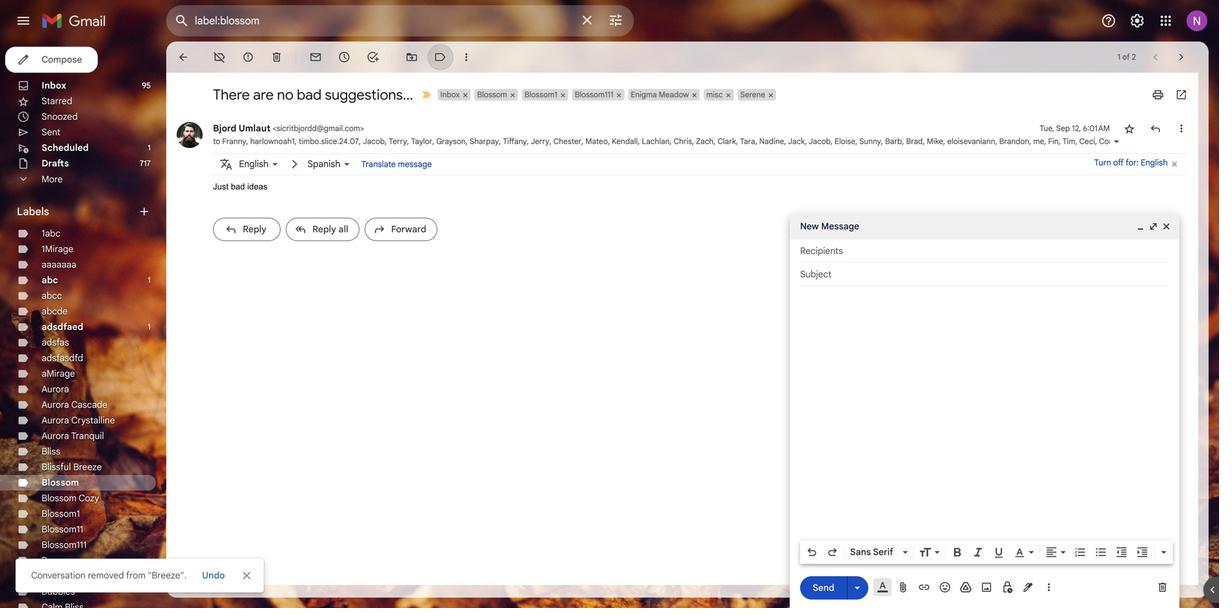 Task type: locate. For each thing, give the bounding box(es) containing it.
franny
[[222, 137, 246, 147]]

bad
[[297, 86, 322, 104], [231, 182, 245, 192]]

inbox inside button
[[441, 90, 460, 100]]

adsfas
[[42, 337, 69, 349]]

breeze up conversation
[[42, 556, 70, 567]]

spanish list box
[[308, 156, 354, 173]]

1mirage
[[42, 244, 73, 255]]

2 vertical spatial breeze
[[42, 571, 70, 583]]

spanish option
[[308, 156, 341, 173]]

aurora tranquil link
[[42, 431, 104, 442]]

34 , from the left
[[1216, 137, 1220, 147]]

more send options image
[[851, 582, 864, 595]]

blossom1 up blossom11 link
[[42, 509, 80, 520]]

0 horizontal spatial bad
[[231, 182, 245, 192]]

blossom button
[[475, 89, 509, 101]]

mike
[[927, 137, 944, 147]]

misc
[[707, 90, 723, 100]]

0 vertical spatial blossom1
[[525, 90, 558, 100]]

aurora down aurora link
[[42, 400, 69, 411]]

recipients
[[801, 246, 844, 257]]

alert
[[16, 30, 1199, 593]]

labels navigation
[[0, 42, 166, 609]]

breeze whisper link
[[42, 571, 106, 583]]

underline ‪(⌘u)‬ image
[[993, 547, 1006, 560]]

english inside "list box"
[[239, 159, 269, 170]]

0 vertical spatial blossom
[[477, 90, 507, 100]]

aurora up the "aurora tranquil"
[[42, 415, 69, 427]]

scheduled link
[[42, 142, 89, 154]]

zach
[[697, 137, 714, 147]]

breeze down breeze link
[[42, 571, 70, 583]]

jerry
[[531, 137, 550, 147]]

sep
[[1057, 124, 1071, 134]]

enigma meadow button
[[629, 89, 691, 101]]

19 , from the left
[[785, 137, 787, 147]]

redo ‪(⌘y)‬ image
[[827, 547, 840, 560]]

brandon
[[1000, 137, 1030, 147]]

misc button
[[704, 89, 725, 101]]

sharpay
[[470, 137, 499, 147]]

reply left all
[[313, 224, 336, 235]]

0 horizontal spatial reply
[[243, 224, 267, 235]]

1 horizontal spatial blossom111
[[575, 90, 614, 100]]

23 , from the left
[[882, 137, 884, 147]]

0 horizontal spatial blossom1
[[42, 509, 80, 520]]

blossom111 up mateo
[[575, 90, 614, 100]]

None search field
[[166, 5, 634, 36]]

bjord umlaut < sicritbjordd@gmail.com >
[[213, 123, 364, 134]]

blossom down blossom link
[[42, 493, 77, 505]]

cozy
[[79, 493, 99, 505]]

back to "blossom" image
[[177, 51, 190, 64]]

20 , from the left
[[805, 137, 807, 147]]

inbox down labels image
[[441, 90, 460, 100]]

umlaut
[[239, 123, 271, 134]]

1 vertical spatial breeze
[[42, 556, 70, 567]]

reply for reply
[[243, 224, 267, 235]]

bulleted list ‪(⌘⇧8)‬ image
[[1095, 547, 1108, 560]]

0 horizontal spatial english
[[239, 159, 269, 170]]

italic ‪(⌘i)‬ image
[[972, 547, 985, 560]]

new
[[801, 221, 819, 232]]

13 , from the left
[[638, 137, 640, 147]]

numbered list ‪(⌘⇧7)‬ image
[[1074, 547, 1087, 560]]

blossom111 inside labels 'navigation'
[[42, 540, 87, 551]]

0 horizontal spatial inbox
[[42, 80, 66, 91]]

15 , from the left
[[693, 137, 695, 147]]

reply down ideas at the left
[[243, 224, 267, 235]]

blossom down blissful in the bottom left of the page
[[42, 478, 79, 489]]

>
[[360, 124, 364, 134]]

1 horizontal spatial jacob
[[809, 137, 831, 147]]

blossom for blossom link
[[42, 478, 79, 489]]

more button
[[0, 172, 156, 187]]

inbox inside labels 'navigation'
[[42, 80, 66, 91]]

to
[[213, 137, 220, 147]]

inbox up starred link
[[42, 80, 66, 91]]

2 reply from the left
[[313, 224, 336, 235]]

lachlan
[[642, 137, 670, 147]]

adsfasdfd link
[[42, 353, 83, 364]]

reply all
[[313, 224, 349, 235]]

blossom111 inside 'button'
[[575, 90, 614, 100]]

sicritbjordd@gmail.com
[[277, 124, 360, 134]]

sunny
[[860, 137, 882, 147]]

delete image
[[270, 51, 283, 64]]

27 , from the left
[[996, 137, 998, 147]]

bjord
[[213, 123, 237, 134]]

blossom1 link
[[42, 509, 80, 520]]

breeze down tranquil on the bottom left of the page
[[73, 462, 102, 473]]

blossom1 inside button
[[525, 90, 558, 100]]

0 horizontal spatial jacob
[[363, 137, 385, 147]]

insert emoji ‪(⌘⇧2)‬ image
[[939, 582, 952, 595]]

aaaaaaa
[[42, 259, 77, 271]]

reply inside reply all "link"
[[313, 224, 336, 235]]

bliss link
[[42, 446, 60, 458]]

1 reply from the left
[[243, 224, 267, 235]]

blossom
[[477, 90, 507, 100], [42, 478, 79, 489], [42, 493, 77, 505]]

reply inside reply link
[[243, 224, 267, 235]]

aurora
[[42, 384, 69, 395], [42, 400, 69, 411], [42, 415, 69, 427], [42, 431, 69, 442]]

english right for:
[[1141, 158, 1168, 168]]

0 vertical spatial blossom111
[[575, 90, 614, 100]]

blossom111 down blossom11 in the bottom of the page
[[42, 540, 87, 551]]

inbox for the inbox link at the top of the page
[[42, 80, 66, 91]]

sent link
[[42, 127, 60, 138]]

blissful
[[42, 462, 71, 473]]

inbox
[[42, 80, 66, 91], [441, 90, 460, 100]]

undo ‪(⌘z)‬ image
[[806, 547, 819, 560]]

jacob
[[363, 137, 385, 147], [809, 137, 831, 147]]

jacob down >
[[363, 137, 385, 147]]

blossom11 link
[[42, 524, 83, 536]]

cascade
[[71, 400, 107, 411]]

blossom1
[[525, 90, 558, 100], [42, 509, 80, 520]]

1 aurora from the top
[[42, 384, 69, 395]]

18 , from the left
[[756, 137, 758, 147]]

2 vertical spatial blossom
[[42, 493, 77, 505]]

amirage
[[42, 368, 75, 380]]

32 , from the left
[[1096, 137, 1098, 147]]

28 , from the left
[[1030, 137, 1032, 147]]

16 , from the left
[[714, 137, 716, 147]]

jacob right jack
[[809, 137, 831, 147]]

4 aurora from the top
[[42, 431, 69, 442]]

eloise
[[835, 137, 856, 147]]

jack
[[789, 137, 805, 147]]

14 , from the left
[[670, 137, 672, 147]]

aurora tranquil
[[42, 431, 104, 442]]

spanish
[[308, 159, 341, 170]]

"breeze".
[[148, 571, 187, 582]]

0 horizontal spatial blossom111
[[42, 540, 87, 551]]

whisper
[[72, 571, 106, 583]]

blossom inside blossom button
[[477, 90, 507, 100]]

12,
[[1073, 124, 1082, 134]]

starred link
[[42, 96, 72, 107]]

snoozed
[[42, 111, 78, 122]]

search mail image
[[170, 9, 194, 32]]

older image
[[1176, 51, 1189, 64]]

1 horizontal spatial bad
[[297, 86, 322, 104]]

aurora crystalline
[[42, 415, 115, 427]]

indent less ‪(⌘[)‬ image
[[1116, 547, 1129, 560]]

30 , from the left
[[1059, 137, 1061, 147]]

serif
[[873, 547, 894, 559]]

aurora for aurora crystalline
[[42, 415, 69, 427]]

chris
[[674, 137, 693, 147]]

blissful breeze
[[42, 462, 102, 473]]

1 vertical spatial blossom
[[42, 478, 79, 489]]

blossom111 for blossom111 'button'
[[575, 90, 614, 100]]

clark
[[718, 137, 736, 147]]

1 vertical spatial blossom1
[[42, 509, 80, 520]]

tue, sep 12, 6:01 am cell
[[1040, 122, 1111, 135]]

1 horizontal spatial reply
[[313, 224, 336, 235]]

abcc
[[42, 290, 62, 302]]

1abc
[[42, 228, 60, 239]]

reply for reply all
[[313, 224, 336, 235]]

nadine
[[760, 137, 785, 147]]

blossom1 up jerry at the top of the page
[[525, 90, 558, 100]]

labels heading
[[17, 205, 138, 218]]

more formatting options image
[[1158, 547, 1171, 560]]

to franny , harlownoah1 , timbo.slice.24.07 , jacob , terry , taylor , grayson , sharpay , tiffany , jerry , chester , mateo , kendall , lachlan , chris , zach , clark , tara , nadine , jack , jacob , eloise , sunny , barb , brad , mike , eloisevaniann , brandon , me , fin , tim , ceci , connor
[[213, 137, 1126, 147]]

aurora up bliss link
[[42, 431, 69, 442]]

11 , from the left
[[582, 137, 584, 147]]

snooze image
[[338, 51, 351, 64]]

of
[[1123, 52, 1130, 62]]

2
[[1132, 52, 1137, 62]]

abcde
[[42, 306, 68, 317]]

1 horizontal spatial inbox
[[441, 90, 460, 100]]

abc
[[42, 275, 58, 286]]

more image
[[460, 51, 473, 64]]

<
[[273, 124, 277, 134]]

3 aurora from the top
[[42, 415, 69, 427]]

1 vertical spatial blossom111
[[42, 540, 87, 551]]

aurora down the amirage link
[[42, 384, 69, 395]]

aurora link
[[42, 384, 69, 395]]

bad right just
[[231, 182, 245, 192]]

10 , from the left
[[550, 137, 552, 147]]

remove label "blossom" image
[[213, 51, 226, 64]]

1 horizontal spatial blossom1
[[525, 90, 558, 100]]

reply link
[[213, 218, 281, 241]]

17 , from the left
[[736, 137, 738, 147]]

bjord umlaut cell
[[213, 123, 364, 134]]

blossom1 inside labels 'navigation'
[[42, 509, 80, 520]]

compose
[[42, 54, 82, 65]]

english up ideas at the left
[[239, 159, 269, 170]]

2 aurora from the top
[[42, 400, 69, 411]]

bliss
[[42, 446, 60, 458]]

kendall
[[612, 137, 638, 147]]

insert signature image
[[1022, 582, 1035, 595]]

indent more ‪(⌘])‬ image
[[1137, 547, 1150, 560]]

1abc link
[[42, 228, 60, 239]]

blossom11
[[42, 524, 83, 536]]

insert photo image
[[981, 582, 994, 595]]

bad right no
[[297, 86, 322, 104]]

Message Body text field
[[801, 293, 1170, 537]]

insert link ‪(⌘k)‬ image
[[918, 582, 931, 595]]

1 horizontal spatial english
[[1141, 158, 1168, 168]]

sans
[[851, 547, 871, 559]]

blossom right inbox button
[[477, 90, 507, 100]]



Task type: vqa. For each thing, say whether or not it's contained in the screenshot.
Reminder, DIGITAL TRANSFORMATION F... #157023, ends in less than 1 day Powered by Coupa Software Sibanye-Stillwater has invited you, Tim Burton Enterprises to sourcing event DIGITAL TRANSFORMATION F...
no



Task type: describe. For each thing, give the bounding box(es) containing it.
1 of 2
[[1118, 52, 1137, 62]]

adsfasdfd
[[42, 353, 83, 364]]

undo
[[202, 571, 225, 582]]

aurora for aurora cascade
[[42, 400, 69, 411]]

forward link
[[365, 218, 438, 241]]

support image
[[1102, 13, 1117, 29]]

new message dialog
[[790, 214, 1180, 609]]

21 , from the left
[[831, 137, 833, 147]]

drafts link
[[42, 158, 69, 169]]

conversation removed from "breeze".
[[31, 571, 187, 582]]

25 , from the left
[[923, 137, 925, 147]]

tara
[[740, 137, 756, 147]]

more
[[42, 174, 63, 185]]

1 for scheduled
[[148, 143, 151, 153]]

labels image
[[434, 51, 447, 64]]

blossom cozy
[[42, 493, 99, 505]]

1 , from the left
[[246, 137, 248, 147]]

forward
[[391, 224, 427, 235]]

2 jacob from the left
[[809, 137, 831, 147]]

1mirage link
[[42, 244, 73, 255]]

blossom for blossom cozy
[[42, 493, 77, 505]]

1 vertical spatial bad
[[231, 182, 245, 192]]

send button
[[801, 577, 847, 600]]

bold ‪(⌘b)‬ image
[[951, 547, 964, 560]]

scheduled
[[42, 142, 89, 154]]

6 , from the left
[[433, 137, 435, 147]]

turn
[[1095, 158, 1112, 168]]

blossom111 link
[[42, 540, 87, 551]]

breeze for breeze link
[[42, 556, 70, 567]]

there are no bad suggestions...
[[213, 86, 413, 104]]

9 , from the left
[[527, 137, 529, 147]]

blossom cozy link
[[42, 493, 99, 505]]

sans serif option
[[848, 547, 901, 560]]

move to image
[[406, 51, 419, 64]]

tranquil
[[71, 431, 104, 442]]

bubbles
[[42, 587, 75, 598]]

blossom link
[[42, 478, 79, 489]]

barb
[[886, 137, 903, 147]]

2 , from the left
[[295, 137, 297, 147]]

8 , from the left
[[499, 137, 501, 147]]

sans serif
[[851, 547, 894, 559]]

717
[[140, 159, 151, 169]]

timbo.slice.24.07
[[299, 137, 359, 147]]

advanced search options image
[[603, 7, 629, 33]]

enigma meadow
[[631, 90, 689, 100]]

english option
[[239, 156, 269, 173]]

amirage link
[[42, 368, 75, 380]]

formatting options toolbar
[[801, 541, 1174, 565]]

breeze for breeze whisper
[[42, 571, 70, 583]]

harlownoah1
[[250, 137, 295, 147]]

26 , from the left
[[944, 137, 946, 147]]

29 , from the left
[[1045, 137, 1047, 147]]

conversation
[[31, 571, 86, 582]]

4 , from the left
[[385, 137, 387, 147]]

tiffany
[[503, 137, 527, 147]]

aurora for aurora tranquil
[[42, 431, 69, 442]]

adsfas link
[[42, 337, 69, 349]]

blossom111 for blossom111 link
[[42, 540, 87, 551]]

eloisevaniann
[[948, 137, 996, 147]]

mark as unread image
[[309, 51, 322, 64]]

blossom111 button
[[573, 89, 615, 101]]

aurora for aurora link
[[42, 384, 69, 395]]

inbox for inbox button
[[441, 90, 460, 100]]

grayson
[[437, 137, 466, 147]]

settings image
[[1130, 13, 1146, 29]]

bubbles link
[[42, 587, 75, 598]]

crystalline
[[71, 415, 115, 427]]

me
[[1034, 137, 1045, 147]]

5 , from the left
[[407, 137, 409, 147]]

aaaaaaa link
[[42, 259, 77, 271]]

12 , from the left
[[608, 137, 610, 147]]

abcc link
[[42, 290, 62, 302]]

33 , from the left
[[1195, 137, 1199, 147]]

suggestions...
[[325, 86, 413, 104]]

clear search image
[[574, 7, 600, 33]]

more options image
[[1046, 582, 1053, 595]]

discard draft ‪(⌘⇧d)‬ image
[[1157, 582, 1170, 595]]

Search mail text field
[[195, 14, 572, 27]]

main menu image
[[16, 13, 31, 29]]

7 , from the left
[[466, 137, 468, 147]]

drafts
[[42, 158, 69, 169]]

breeze whisper
[[42, 571, 106, 583]]

blossom1 for "blossom1" button
[[525, 90, 558, 100]]

blossom1 for blossom1 link
[[42, 509, 80, 520]]

aurora crystalline link
[[42, 415, 115, 427]]

1 for abc
[[148, 276, 151, 286]]

alert containing conversation removed from "breeze".
[[16, 30, 1199, 593]]

report spam image
[[242, 51, 255, 64]]

ceci
[[1080, 137, 1096, 147]]

blossom for blossom button
[[477, 90, 507, 100]]

new message
[[801, 221, 860, 232]]

24 , from the left
[[903, 137, 905, 147]]

reply all link
[[286, 218, 360, 241]]

aurora cascade
[[42, 400, 107, 411]]

0 vertical spatial breeze
[[73, 462, 102, 473]]

snoozed link
[[42, 111, 78, 122]]

terry
[[389, 137, 407, 147]]

31 , from the left
[[1076, 137, 1078, 147]]

1 jacob from the left
[[363, 137, 385, 147]]

fin
[[1049, 137, 1059, 147]]

insert files using drive image
[[960, 582, 973, 595]]

taylor
[[411, 137, 433, 147]]

adsdfaed link
[[42, 322, 83, 333]]

ideas
[[247, 182, 268, 192]]

3 , from the left
[[359, 137, 361, 147]]

attach files image
[[897, 582, 910, 595]]

Subject field
[[801, 268, 1170, 281]]

6:01 am
[[1084, 124, 1111, 134]]

meadow
[[659, 90, 689, 100]]

are
[[253, 86, 274, 104]]

95
[[142, 81, 151, 91]]

inbox button
[[438, 89, 461, 101]]

enigma
[[631, 90, 657, 100]]

serene
[[741, 90, 766, 100]]

just bad ideas
[[213, 182, 268, 192]]

english list box
[[239, 156, 282, 173]]

Not starred checkbox
[[1124, 122, 1137, 135]]

add to tasks image
[[367, 51, 380, 64]]

translate message
[[362, 159, 432, 170]]

22 , from the left
[[856, 137, 858, 147]]

1 for adsdfaed
[[148, 323, 151, 332]]

compose button
[[5, 47, 98, 73]]

aurora cascade link
[[42, 400, 107, 411]]

blossom1 button
[[522, 89, 559, 101]]

0 vertical spatial bad
[[297, 86, 322, 104]]

toggle confidential mode image
[[1001, 582, 1014, 595]]

breeze link
[[42, 556, 70, 567]]

gmail image
[[42, 8, 112, 34]]

blissful breeze link
[[42, 462, 102, 473]]

labels
[[17, 205, 49, 218]]

tue,
[[1040, 124, 1055, 134]]



